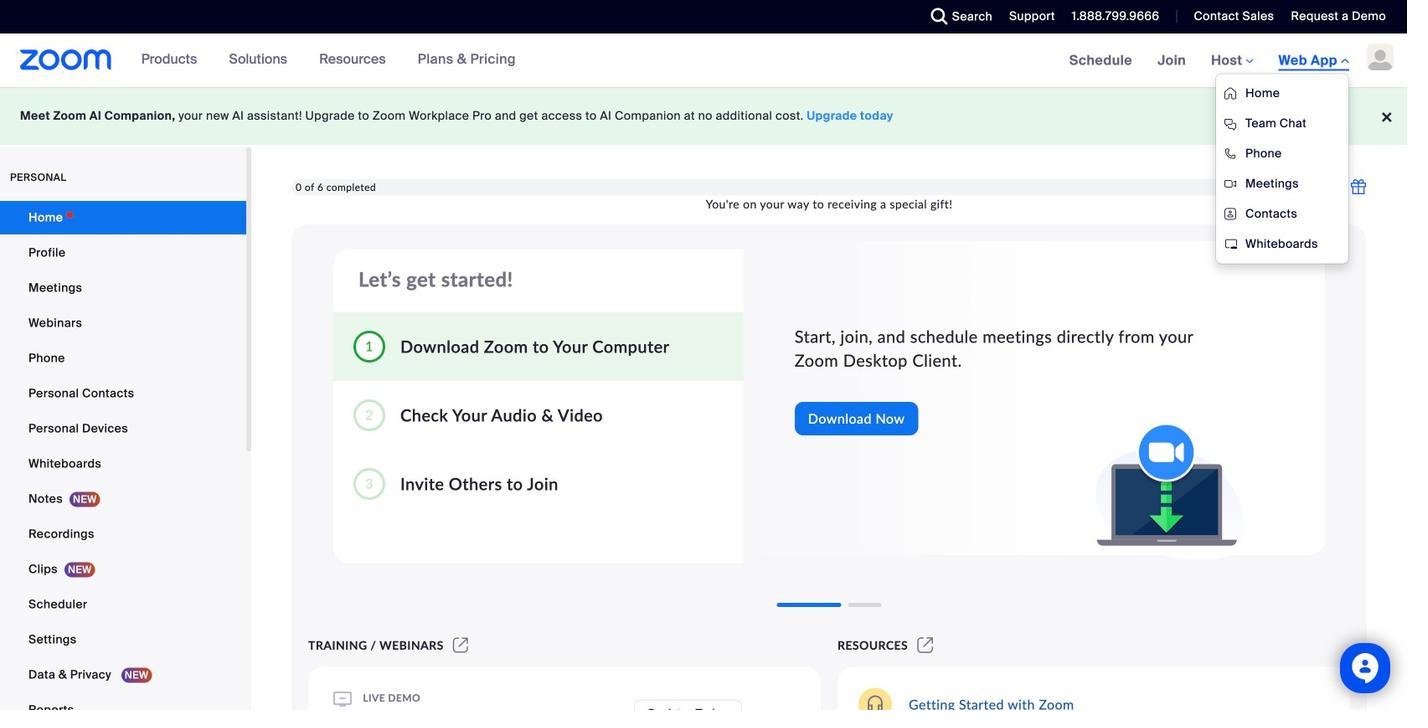 Task type: describe. For each thing, give the bounding box(es) containing it.
window new image
[[915, 639, 936, 653]]

personal menu menu
[[0, 201, 246, 711]]

meetings navigation
[[1057, 34, 1408, 264]]



Task type: vqa. For each thing, say whether or not it's contained in the screenshot.
product information navigation
yes



Task type: locate. For each thing, give the bounding box(es) containing it.
zoom logo image
[[20, 49, 112, 70]]

window new image
[[451, 639, 471, 653]]

banner
[[0, 34, 1408, 264]]

product information navigation
[[129, 34, 529, 87]]

footer
[[0, 87, 1408, 145]]

profile picture image
[[1368, 44, 1394, 70]]



